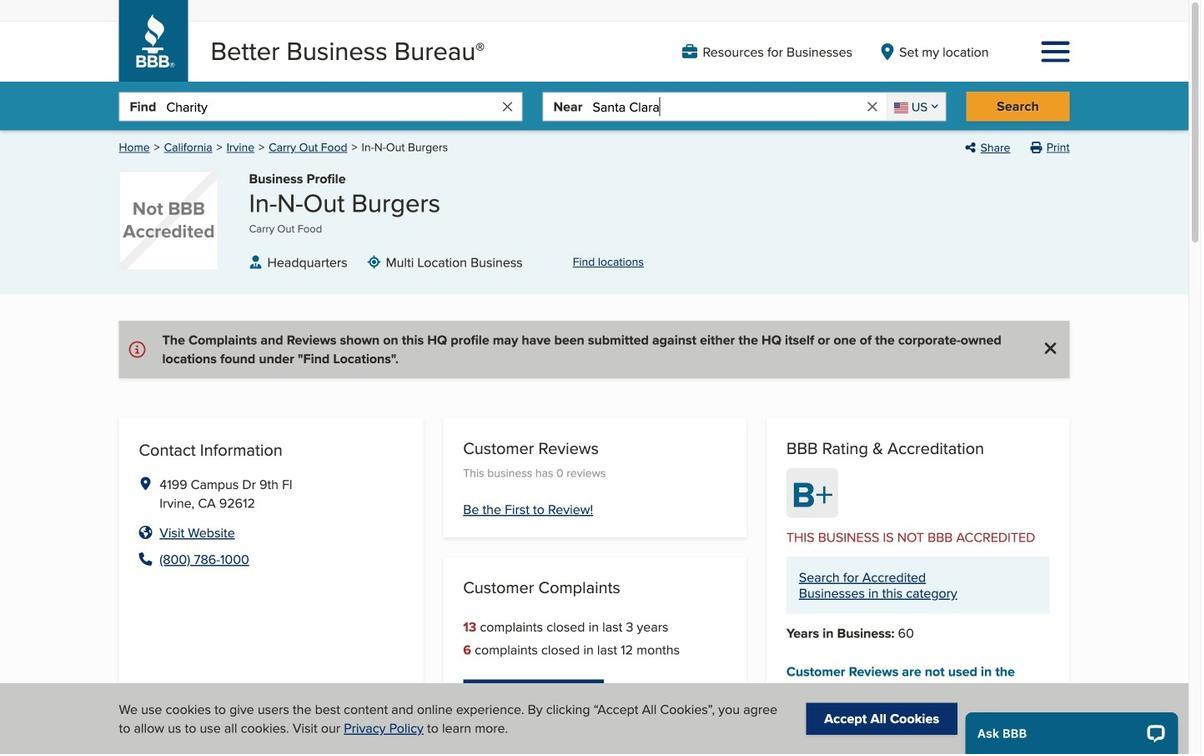 Task type: locate. For each thing, give the bounding box(es) containing it.
clear search image
[[500, 99, 515, 114]]

city, state or zip field
[[593, 93, 865, 120]]

not bbb accredited image
[[119, 171, 219, 271]]

None field
[[887, 93, 945, 120]]

clear search image
[[865, 99, 880, 114]]



Task type: vqa. For each thing, say whether or not it's contained in the screenshot.
US 'Field'
no



Task type: describe. For each thing, give the bounding box(es) containing it.
businesses, charities, category search field
[[166, 93, 500, 120]]



